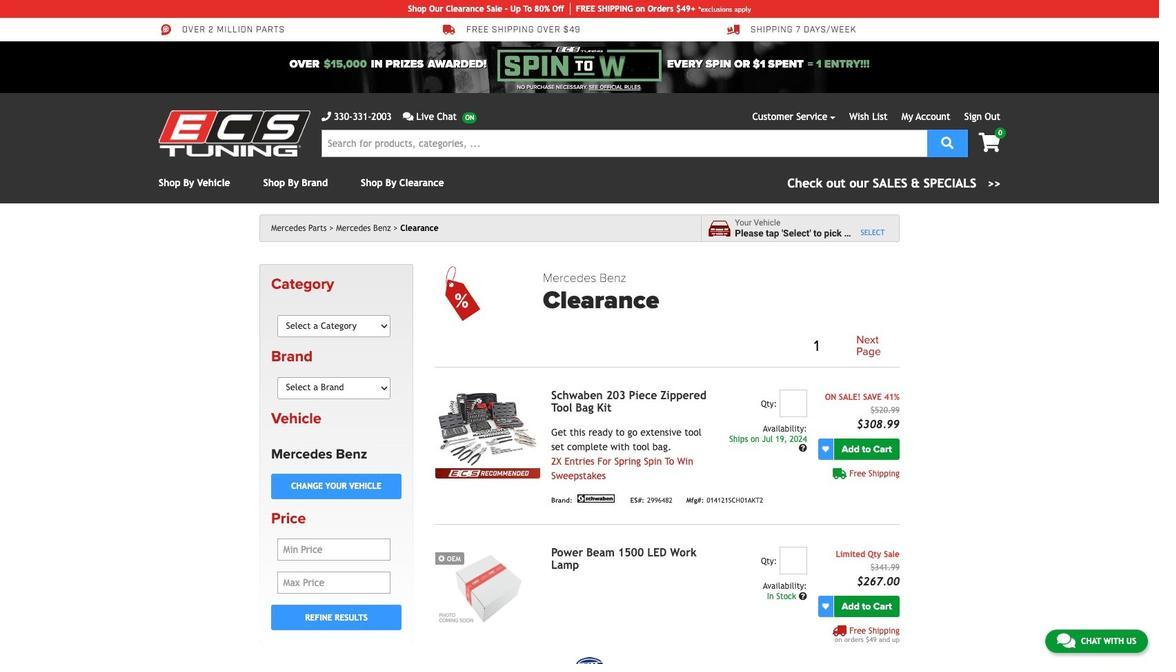 Task type: vqa. For each thing, say whether or not it's contained in the screenshot.
Genuine%20BMW Logo
no



Task type: locate. For each thing, give the bounding box(es) containing it.
paginated product list navigation navigation
[[543, 332, 900, 362]]

2 add to wish list image from the top
[[822, 603, 829, 610]]

0 vertical spatial add to wish list image
[[822, 446, 829, 453]]

0 vertical spatial question circle image
[[799, 445, 807, 453]]

question circle image
[[799, 445, 807, 453], [799, 593, 807, 601]]

Search text field
[[322, 130, 928, 157]]

1 vertical spatial add to wish list image
[[822, 603, 829, 610]]

schwaben - corporate logo image
[[575, 495, 617, 503]]

1 question circle image from the top
[[799, 445, 807, 453]]

hella - corporate logo image
[[575, 658, 604, 665]]

ecs tuning recommends this product. image
[[435, 468, 540, 479]]

None number field
[[780, 390, 807, 417], [780, 547, 807, 575], [780, 390, 807, 417], [780, 547, 807, 575]]

1 vertical spatial question circle image
[[799, 593, 807, 601]]

ecs tuning 'spin to win' contest logo image
[[497, 47, 662, 81]]

add to wish list image
[[822, 446, 829, 453], [822, 603, 829, 610]]



Task type: describe. For each thing, give the bounding box(es) containing it.
Min Price number field
[[277, 539, 391, 561]]

search image
[[941, 136, 954, 149]]

es#2996482 - 014121sch01akt2 - schwaben 203 piece zippered tool bag kit  - get this ready to go extensive tool set complete with tool bag. - schwaben - audi bmw volkswagen mercedes benz mini porsche image
[[435, 390, 540, 468]]

thumbnail image image
[[435, 547, 540, 626]]

phone image
[[322, 112, 331, 121]]

shopping cart image
[[979, 133, 1001, 153]]

comments image
[[403, 112, 414, 121]]

ecs tuning image
[[159, 110, 311, 157]]

Max Price number field
[[277, 572, 391, 594]]

2 question circle image from the top
[[799, 593, 807, 601]]

comments image
[[1057, 633, 1076, 649]]

1 add to wish list image from the top
[[822, 446, 829, 453]]



